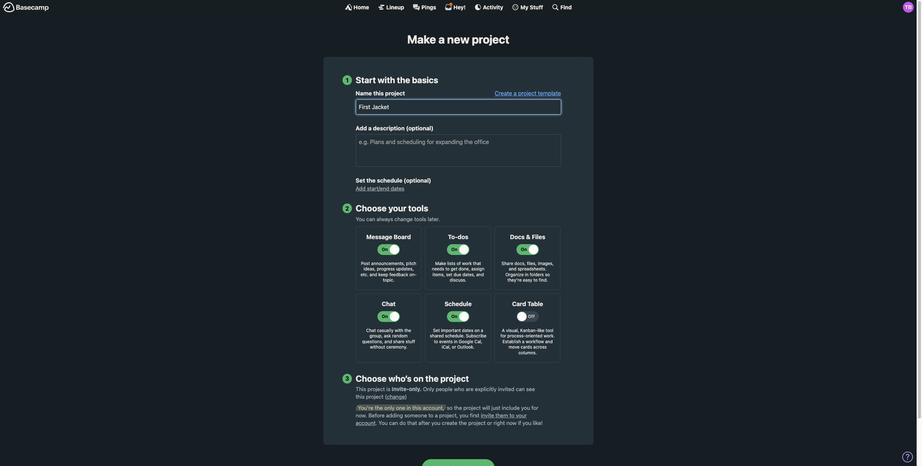 Task type: describe. For each thing, give the bounding box(es) containing it.
create
[[442, 420, 457, 426]]

after
[[418, 420, 430, 426]]

now.
[[356, 412, 367, 419]]

a right the create
[[514, 90, 517, 97]]

project down 'activity' link
[[472, 32, 509, 46]]

you right the if
[[523, 420, 532, 426]]

this project is invite-only.
[[356, 386, 422, 392]]

and inside a visual, kanban-like tool for process-oriented work. establish a workflow and move cards across columns.
[[545, 339, 553, 344]]

spreadsheets.
[[518, 266, 547, 272]]

important
[[441, 328, 461, 333]]

with inside chat casually with the group, ask random questions, and share stuff without ceremony.
[[395, 328, 403, 333]]

0 vertical spatial tools
[[408, 203, 428, 213]]

pings button
[[413, 4, 436, 11]]

who
[[454, 386, 464, 392]]

like
[[538, 328, 544, 333]]

first
[[470, 412, 480, 419]]

Add a description (optional) text field
[[356, 134, 561, 167]]

set
[[446, 272, 452, 277]]

without
[[370, 345, 385, 350]]

organize
[[505, 272, 524, 277]]

now
[[506, 420, 517, 426]]

1 vertical spatial or
[[487, 420, 492, 426]]

)
[[405, 394, 407, 400]]

a left description
[[368, 125, 372, 132]]

cards
[[521, 345, 532, 350]]

a
[[502, 328, 505, 333]]

0 horizontal spatial on
[[413, 373, 424, 384]]

1 add from the top
[[356, 125, 367, 132]]

1 horizontal spatial can
[[389, 420, 398, 426]]

across
[[533, 345, 547, 350]]

invite them to your account link
[[356, 412, 527, 426]]

will
[[482, 404, 490, 411]]

create
[[495, 90, 512, 97]]

for inside a visual, kanban-like tool for process-oriented work. establish a workflow and move cards across columns.
[[501, 333, 506, 339]]

1
[[346, 77, 349, 84]]

schedule
[[445, 300, 472, 308]]

topic.
[[383, 277, 394, 283]]

your inside the invite them to your account
[[516, 412, 527, 419]]

adding
[[386, 412, 403, 419]]

project,
[[439, 412, 458, 419]]

only
[[384, 404, 395, 411]]

you can always change tools later.
[[356, 216, 440, 222]]

Name this project text field
[[356, 99, 561, 115]]

. you can do that after you create the project or right now if you like!
[[376, 420, 543, 426]]

switch accounts image
[[3, 2, 49, 13]]

folders
[[530, 272, 544, 277]]

ask
[[384, 333, 391, 339]]

to-dos
[[448, 233, 468, 241]]

pings
[[421, 4, 436, 10]]

you right include
[[521, 404, 530, 411]]

project left 'template'
[[518, 90, 537, 97]]

start
[[356, 75, 376, 85]]

board
[[394, 233, 411, 241]]

my stuff
[[521, 4, 543, 10]]

0 horizontal spatial your
[[388, 203, 407, 213]]

shared
[[430, 333, 444, 339]]

(
[[385, 394, 387, 400]]

to inside set important dates on a shared schedule. subscribe to events in google cal, ical, or outlook.
[[434, 339, 438, 344]]

questions,
[[362, 339, 383, 344]]

project down start with the basics
[[385, 90, 405, 97]]

and inside make lists of work that needs to get done, assign items, set due dates, and discuss.
[[476, 272, 484, 277]]

oriented
[[526, 333, 543, 339]]

so inside share docs, files, images, and spreadsheets. organize in folders so they're easy to find.
[[545, 272, 550, 277]]

people
[[436, 386, 453, 392]]

kanban-
[[520, 328, 538, 333]]

do
[[400, 420, 406, 426]]

files,
[[527, 261, 537, 266]]

choose for choose your tools
[[356, 203, 387, 213]]

and inside chat casually with the group, ask random questions, and share stuff without ceremony.
[[384, 339, 392, 344]]

project down the first
[[468, 420, 486, 426]]

discuss.
[[450, 277, 467, 283]]

&
[[526, 233, 530, 241]]

one
[[396, 404, 405, 411]]

so inside so the project will just include you for now. before adding someone to a project, you first
[[447, 404, 453, 411]]

ceremony.
[[386, 345, 407, 350]]

set the schedule (optional) add start/end dates
[[356, 177, 431, 192]]

2 vertical spatial in
[[407, 404, 411, 411]]

the inside chat casually with the group, ask random questions, and share stuff without ceremony.
[[405, 328, 411, 333]]

choose who's on the project
[[356, 373, 469, 384]]

add start/end dates link
[[356, 185, 404, 192]]

is
[[386, 386, 390, 392]]

1 horizontal spatial this
[[373, 90, 384, 97]]

hey! button
[[445, 3, 466, 11]]

them
[[496, 412, 508, 419]]

updates,
[[396, 266, 414, 272]]

columns.
[[518, 350, 537, 356]]

template
[[538, 90, 561, 97]]

tool
[[546, 328, 553, 333]]

group,
[[370, 333, 383, 339]]

can inside the only people who are explicitly invited can see this project (
[[516, 386, 525, 392]]

make for make a new project
[[407, 32, 436, 46]]

a left new at the top of page
[[438, 32, 445, 46]]

1 horizontal spatial you
[[379, 420, 388, 426]]

card
[[512, 300, 526, 308]]

hey!
[[453, 4, 466, 10]]

and inside the post announcements, pitch ideas, progress updates, etc. and keep feedback on- topic.
[[370, 272, 377, 277]]

make lists of work that needs to get done, assign items, set due dates, and discuss.
[[432, 261, 484, 283]]

share
[[502, 261, 513, 266]]

you're the only one in this account,
[[358, 404, 444, 411]]

cal,
[[475, 339, 482, 344]]

schedule.
[[445, 333, 465, 339]]

establish
[[503, 339, 521, 344]]

choose your tools
[[356, 203, 428, 213]]

dates inside set important dates on a shared schedule. subscribe to events in google cal, ical, or outlook.
[[462, 328, 473, 333]]

make a new project
[[407, 32, 509, 46]]

find button
[[552, 4, 572, 11]]

message
[[366, 233, 392, 241]]

1 vertical spatial tools
[[414, 216, 426, 222]]

3
[[345, 375, 349, 382]]

if
[[518, 420, 521, 426]]

you up ". you can do that after you create the project or right now if you like!"
[[460, 412, 468, 419]]

project left is at the bottom left
[[368, 386, 385, 392]]

1 vertical spatial change
[[387, 394, 405, 400]]

chat for chat casually with the group, ask random questions, and share stuff without ceremony.
[[366, 328, 376, 333]]



Task type: locate. For each thing, give the bounding box(es) containing it.
or inside set important dates on a shared schedule. subscribe to events in google cal, ical, or outlook.
[[452, 345, 456, 350]]

and down work.
[[545, 339, 553, 344]]

the up only
[[425, 373, 439, 384]]

add left start/end
[[356, 185, 366, 192]]

workflow
[[526, 339, 544, 344]]

0 vertical spatial change
[[395, 216, 413, 222]]

new
[[447, 32, 470, 46]]

work
[[462, 261, 472, 266]]

0 vertical spatial for
[[501, 333, 506, 339]]

someone
[[404, 412, 427, 419]]

1 choose from the top
[[356, 203, 387, 213]]

to down shared
[[434, 339, 438, 344]]

a visual, kanban-like tool for process-oriented work. establish a workflow and move cards across columns.
[[501, 328, 555, 356]]

0 horizontal spatial this
[[356, 394, 365, 400]]

1 horizontal spatial so
[[545, 272, 550, 277]]

set up shared
[[433, 328, 440, 333]]

that down someone
[[407, 420, 417, 426]]

2 horizontal spatial this
[[412, 404, 421, 411]]

post announcements, pitch ideas, progress updates, etc. and keep feedback on- topic.
[[361, 261, 417, 283]]

docs,
[[515, 261, 526, 266]]

2 vertical spatial this
[[412, 404, 421, 411]]

in inside set important dates on a shared schedule. subscribe to events in google cal, ical, or outlook.
[[454, 339, 458, 344]]

the up before in the left bottom of the page
[[375, 404, 383, 411]]

this down the this
[[356, 394, 365, 400]]

this up someone
[[412, 404, 421, 411]]

home
[[354, 4, 369, 10]]

0 horizontal spatial dates
[[391, 185, 404, 192]]

set for the
[[356, 177, 365, 184]]

in up easy
[[525, 272, 529, 277]]

1 vertical spatial add
[[356, 185, 366, 192]]

project
[[472, 32, 509, 46], [385, 90, 405, 97], [518, 90, 537, 97], [440, 373, 469, 384], [368, 386, 385, 392], [366, 394, 383, 400], [463, 404, 481, 411], [468, 420, 486, 426]]

1 horizontal spatial or
[[487, 420, 492, 426]]

set inside set the schedule (optional) add start/end dates
[[356, 177, 365, 184]]

project up who
[[440, 373, 469, 384]]

2 horizontal spatial can
[[516, 386, 525, 392]]

invited
[[498, 386, 514, 392]]

activity
[[483, 4, 503, 10]]

you left the always on the left
[[356, 216, 365, 222]]

to down folders
[[534, 277, 538, 283]]

the inside so the project will just include you for now. before adding someone to a project, you first
[[454, 404, 462, 411]]

0 horizontal spatial you
[[356, 216, 365, 222]]

to inside make lists of work that needs to get done, assign items, set due dates, and discuss.
[[445, 266, 450, 272]]

work.
[[544, 333, 555, 339]]

the right "create"
[[459, 420, 467, 426]]

etc.
[[361, 272, 368, 277]]

like!
[[533, 420, 543, 426]]

with up random
[[395, 328, 403, 333]]

always
[[377, 216, 393, 222]]

my
[[521, 4, 529, 10]]

to up set on the left bottom
[[445, 266, 450, 272]]

dates
[[391, 185, 404, 192], [462, 328, 473, 333]]

dates down schedule
[[391, 185, 404, 192]]

stuff
[[406, 339, 415, 344]]

move
[[509, 345, 520, 350]]

dates inside set the schedule (optional) add start/end dates
[[391, 185, 404, 192]]

a
[[438, 32, 445, 46], [514, 90, 517, 97], [368, 125, 372, 132], [481, 328, 483, 333], [522, 339, 525, 344], [435, 412, 438, 419]]

to up now
[[510, 412, 515, 419]]

1 vertical spatial make
[[435, 261, 446, 266]]

set important dates on a shared schedule. subscribe to events in google cal, ical, or outlook.
[[430, 328, 486, 350]]

(optional) right schedule
[[404, 177, 431, 184]]

announcements,
[[371, 261, 405, 266]]

so up find.
[[545, 272, 550, 277]]

can left the always on the left
[[366, 216, 375, 222]]

to inside so the project will just include you for now. before adding someone to a project, you first
[[429, 412, 433, 419]]

0 vertical spatial add
[[356, 125, 367, 132]]

choose for choose who's on the project
[[356, 373, 387, 384]]

(optional) right description
[[406, 125, 433, 132]]

0 vertical spatial chat
[[382, 300, 396, 308]]

that inside make lists of work that needs to get done, assign items, set due dates, and discuss.
[[473, 261, 481, 266]]

0 horizontal spatial chat
[[366, 328, 376, 333]]

can left see
[[516, 386, 525, 392]]

1 vertical spatial dates
[[462, 328, 473, 333]]

you're
[[358, 404, 373, 411]]

0 vertical spatial dates
[[391, 185, 404, 192]]

1 vertical spatial choose
[[356, 373, 387, 384]]

in down schedule. at the bottom of page
[[454, 339, 458, 344]]

to down the account,
[[429, 412, 433, 419]]

and up organize on the bottom right of page
[[509, 266, 516, 272]]

in right 'one'
[[407, 404, 411, 411]]

of
[[457, 261, 461, 266]]

account
[[356, 420, 376, 426]]

chat down topic.
[[382, 300, 396, 308]]

(optional) for add a description (optional)
[[406, 125, 433, 132]]

the inside set the schedule (optional) add start/end dates
[[366, 177, 376, 184]]

make up needs
[[435, 261, 446, 266]]

1 horizontal spatial for
[[532, 404, 538, 411]]

choose up the this
[[356, 373, 387, 384]]

0 horizontal spatial for
[[501, 333, 506, 339]]

0 vertical spatial in
[[525, 272, 529, 277]]

1 vertical spatial this
[[356, 394, 365, 400]]

explicitly
[[475, 386, 497, 392]]

before
[[368, 412, 385, 419]]

1 vertical spatial for
[[532, 404, 538, 411]]

0 vertical spatial set
[[356, 177, 365, 184]]

1 vertical spatial on
[[413, 373, 424, 384]]

with up "name this project"
[[378, 75, 395, 85]]

1 vertical spatial you
[[379, 420, 388, 426]]

1 vertical spatial so
[[447, 404, 453, 411]]

create a project template
[[495, 90, 561, 97]]

1 horizontal spatial chat
[[382, 300, 396, 308]]

1 horizontal spatial set
[[433, 328, 440, 333]]

0 vertical spatial this
[[373, 90, 384, 97]]

find
[[560, 4, 572, 10]]

0 vertical spatial choose
[[356, 203, 387, 213]]

choose up the always on the left
[[356, 203, 387, 213]]

1 horizontal spatial on
[[475, 328, 480, 333]]

you
[[356, 216, 365, 222], [379, 420, 388, 426]]

choose
[[356, 203, 387, 213], [356, 373, 387, 384]]

change )
[[387, 394, 407, 400]]

get
[[451, 266, 457, 272]]

that for do
[[407, 420, 417, 426]]

who's
[[388, 373, 412, 384]]

dates,
[[462, 272, 475, 277]]

done,
[[459, 266, 470, 272]]

the up project,
[[454, 404, 462, 411]]

(optional)
[[406, 125, 433, 132], [404, 177, 431, 184]]

1 horizontal spatial dates
[[462, 328, 473, 333]]

your up you can always change tools later.
[[388, 203, 407, 213]]

2 horizontal spatial in
[[525, 272, 529, 277]]

for
[[501, 333, 506, 339], [532, 404, 538, 411]]

that
[[473, 261, 481, 266], [407, 420, 417, 426]]

lineup link
[[378, 4, 404, 11]]

can down adding
[[389, 420, 398, 426]]

project left ( on the left of the page
[[366, 394, 383, 400]]

the left basics
[[397, 75, 410, 85]]

and down ask
[[384, 339, 392, 344]]

project inside so the project will just include you for now. before adding someone to a project, you first
[[463, 404, 481, 411]]

the up random
[[405, 328, 411, 333]]

0 vertical spatial you
[[356, 216, 365, 222]]

images,
[[538, 261, 554, 266]]

0 vertical spatial with
[[378, 75, 395, 85]]

1 vertical spatial chat
[[366, 328, 376, 333]]

set
[[356, 177, 365, 184], [433, 328, 440, 333]]

dates up subscribe
[[462, 328, 473, 333]]

on up subscribe
[[475, 328, 480, 333]]

1 vertical spatial can
[[516, 386, 525, 392]]

0 horizontal spatial or
[[452, 345, 456, 350]]

0 vertical spatial or
[[452, 345, 456, 350]]

1 horizontal spatial your
[[516, 412, 527, 419]]

your up the if
[[516, 412, 527, 419]]

.
[[376, 420, 377, 426]]

1 vertical spatial in
[[454, 339, 458, 344]]

find.
[[539, 277, 548, 283]]

and down ideas,
[[370, 272, 377, 277]]

feedback
[[389, 272, 408, 277]]

only
[[423, 386, 434, 392]]

start with the basics
[[356, 75, 438, 85]]

project inside the only people who are explicitly invited can see this project (
[[366, 394, 383, 400]]

chat inside chat casually with the group, ask random questions, and share stuff without ceremony.
[[366, 328, 376, 333]]

tools up later.
[[408, 203, 428, 213]]

on up only. on the left bottom of page
[[413, 373, 424, 384]]

so the project will just include you for now. before adding someone to a project, you first
[[356, 404, 538, 419]]

you right after
[[432, 420, 440, 426]]

or
[[452, 345, 456, 350], [487, 420, 492, 426]]

and
[[509, 266, 516, 272], [370, 272, 377, 277], [476, 272, 484, 277], [384, 339, 392, 344], [545, 339, 553, 344]]

0 horizontal spatial in
[[407, 404, 411, 411]]

set inside set important dates on a shared schedule. subscribe to events in google cal, ical, or outlook.
[[433, 328, 440, 333]]

0 vertical spatial on
[[475, 328, 480, 333]]

your
[[388, 203, 407, 213], [516, 412, 527, 419]]

that up assign on the bottom right
[[473, 261, 481, 266]]

0 vertical spatial make
[[407, 32, 436, 46]]

and down assign on the bottom right
[[476, 272, 484, 277]]

invite
[[481, 412, 494, 419]]

add a description (optional)
[[356, 125, 433, 132]]

(optional) inside set the schedule (optional) add start/end dates
[[404, 177, 431, 184]]

a up cards
[[522, 339, 525, 344]]

share docs, files, images, and spreadsheets. organize in folders so they're easy to find.
[[502, 261, 554, 283]]

that for work
[[473, 261, 481, 266]]

ical,
[[442, 345, 451, 350]]

1 vertical spatial with
[[395, 328, 403, 333]]

change down "choose your tools"
[[395, 216, 413, 222]]

1 vertical spatial that
[[407, 420, 417, 426]]

docs & files
[[510, 233, 545, 241]]

include
[[502, 404, 520, 411]]

add left description
[[356, 125, 367, 132]]

0 horizontal spatial can
[[366, 216, 375, 222]]

or right ical,
[[452, 345, 456, 350]]

set for important
[[433, 328, 440, 333]]

1 horizontal spatial that
[[473, 261, 481, 266]]

1 vertical spatial (optional)
[[404, 177, 431, 184]]

a inside so the project will just include you for now. before adding someone to a project, you first
[[435, 412, 438, 419]]

make down pings 'popup button'
[[407, 32, 436, 46]]

lineup
[[386, 4, 404, 10]]

set up 'add start/end dates' link
[[356, 177, 365, 184]]

1 vertical spatial set
[[433, 328, 440, 333]]

0 horizontal spatial so
[[447, 404, 453, 411]]

and inside share docs, files, images, and spreadsheets. organize in folders so they're easy to find.
[[509, 266, 516, 272]]

(optional) for set the schedule (optional) add start/end dates
[[404, 177, 431, 184]]

chat for chat
[[382, 300, 396, 308]]

in inside share docs, files, images, and spreadsheets. organize in folders so they're easy to find.
[[525, 272, 529, 277]]

so up project,
[[447, 404, 453, 411]]

change down the invite-
[[387, 394, 405, 400]]

see
[[526, 386, 535, 392]]

a up subscribe
[[481, 328, 483, 333]]

the up start/end
[[366, 177, 376, 184]]

0 vertical spatial (optional)
[[406, 125, 433, 132]]

main element
[[0, 0, 917, 14]]

chat up group,
[[366, 328, 376, 333]]

outlook.
[[457, 345, 475, 350]]

account,
[[423, 404, 444, 411]]

keep
[[378, 272, 388, 277]]

ideas,
[[364, 266, 376, 272]]

0 horizontal spatial that
[[407, 420, 417, 426]]

a inside a visual, kanban-like tool for process-oriented work. establish a workflow and move cards across columns.
[[522, 339, 525, 344]]

start/end
[[367, 185, 389, 192]]

0 horizontal spatial set
[[356, 177, 365, 184]]

to inside share docs, files, images, and spreadsheets. organize in folders so they're easy to find.
[[534, 277, 538, 283]]

make for make lists of work that needs to get done, assign items, set due dates, and discuss.
[[435, 261, 446, 266]]

post
[[361, 261, 370, 266]]

1 vertical spatial your
[[516, 412, 527, 419]]

to
[[445, 266, 450, 272], [534, 277, 538, 283], [434, 339, 438, 344], [429, 412, 433, 419], [510, 412, 515, 419]]

project up the first
[[463, 404, 481, 411]]

0 vertical spatial that
[[473, 261, 481, 266]]

for inside so the project will just include you for now. before adding someone to a project, you first
[[532, 404, 538, 411]]

a down the account,
[[435, 412, 438, 419]]

2 vertical spatial can
[[389, 420, 398, 426]]

pitch
[[406, 261, 416, 266]]

for up the like!
[[532, 404, 538, 411]]

0 vertical spatial so
[[545, 272, 550, 277]]

None submit
[[422, 459, 495, 466]]

only people who are explicitly invited can see this project (
[[356, 386, 535, 400]]

for down "a"
[[501, 333, 506, 339]]

this right name
[[373, 90, 384, 97]]

on inside set important dates on a shared schedule. subscribe to events in google cal, ical, or outlook.
[[475, 328, 480, 333]]

a inside set important dates on a shared schedule. subscribe to events in google cal, ical, or outlook.
[[481, 328, 483, 333]]

1 horizontal spatial in
[[454, 339, 458, 344]]

you right .
[[379, 420, 388, 426]]

make inside make lists of work that needs to get done, assign items, set due dates, and discuss.
[[435, 261, 446, 266]]

or down invite
[[487, 420, 492, 426]]

this inside the only people who are explicitly invited can see this project (
[[356, 394, 365, 400]]

0 vertical spatial your
[[388, 203, 407, 213]]

to inside the invite them to your account
[[510, 412, 515, 419]]

2 choose from the top
[[356, 373, 387, 384]]

add inside set the schedule (optional) add start/end dates
[[356, 185, 366, 192]]

2 add from the top
[[356, 185, 366, 192]]

my stuff button
[[512, 4, 543, 11]]

stuff
[[530, 4, 543, 10]]

tools left later.
[[414, 216, 426, 222]]

0 vertical spatial can
[[366, 216, 375, 222]]

they're
[[507, 277, 522, 283]]

tyler black image
[[903, 2, 914, 13]]



Task type: vqa. For each thing, say whether or not it's contained in the screenshot.


